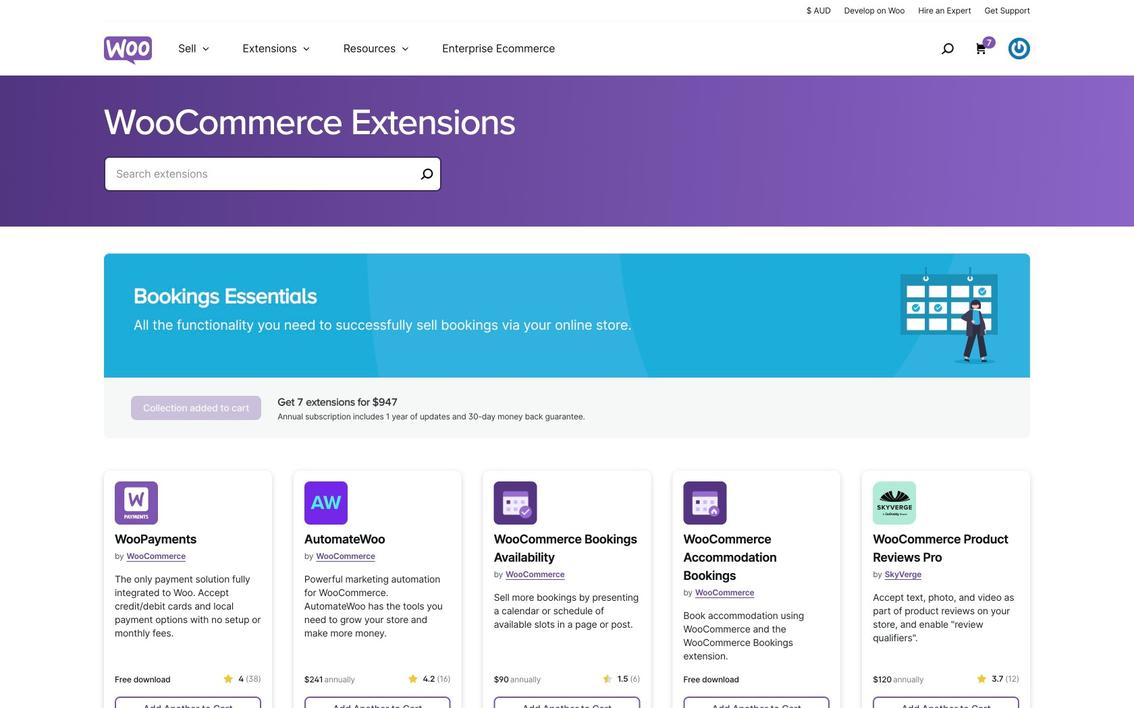 Task type: vqa. For each thing, say whether or not it's contained in the screenshot.
"SFTP" at the bottom left
no



Task type: locate. For each thing, give the bounding box(es) containing it.
search image
[[937, 38, 959, 59]]

None search field
[[104, 157, 442, 208]]

service navigation menu element
[[913, 27, 1030, 71]]



Task type: describe. For each thing, give the bounding box(es) containing it.
Search extensions search field
[[116, 165, 416, 184]]

open account menu image
[[1009, 38, 1030, 59]]



